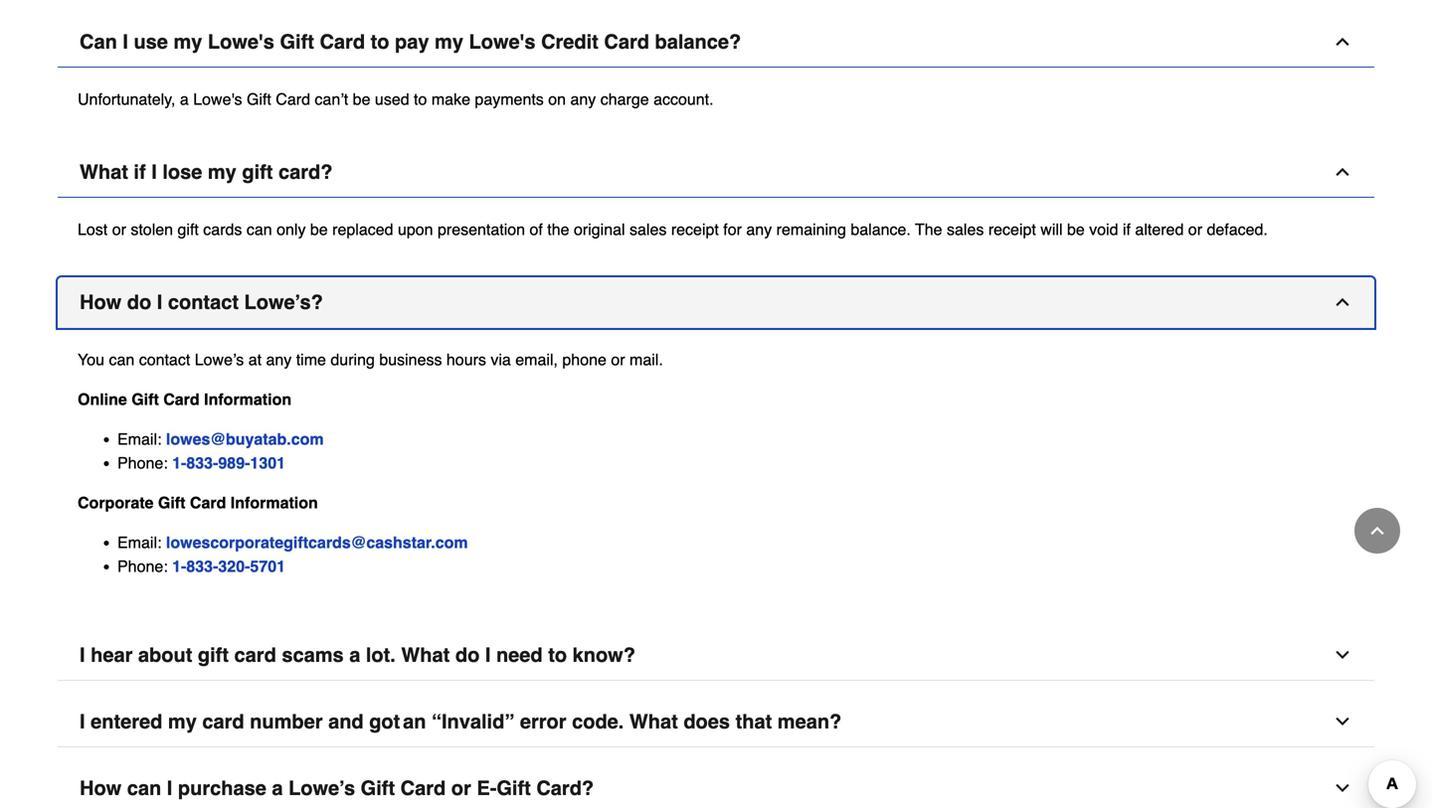 Task type: locate. For each thing, give the bounding box(es) containing it.
credit
[[541, 30, 599, 53]]

how up you on the top left of the page
[[80, 291, 122, 314]]

1 vertical spatial phone:
[[117, 557, 168, 576]]

receipt left will
[[988, 220, 1036, 239]]

the
[[915, 220, 942, 239]]

i left entered
[[80, 710, 85, 733]]

1 vertical spatial email:
[[117, 533, 162, 552]]

lowe's right use
[[208, 30, 274, 53]]

0 vertical spatial can
[[247, 220, 272, 239]]

0 vertical spatial email:
[[117, 430, 162, 448]]

be right will
[[1067, 220, 1085, 239]]

0 vertical spatial chevron up image
[[1333, 292, 1353, 312]]

can for purchase
[[127, 777, 161, 800]]

1- for 1-833-989-1301
[[172, 454, 186, 472]]

do left "need"
[[455, 644, 480, 667]]

0 vertical spatial phone:
[[117, 454, 168, 472]]

how down entered
[[80, 777, 122, 800]]

lowe's
[[208, 30, 274, 53], [469, 30, 536, 53], [193, 90, 242, 108]]

lowe's left the at
[[195, 350, 244, 369]]

1 horizontal spatial to
[[414, 90, 427, 108]]

via
[[491, 350, 511, 369]]

at
[[248, 350, 262, 369]]

0 horizontal spatial what
[[80, 160, 128, 183]]

chevron down image for how can i purchase a lowe's gift card or e-gift card?
[[1333, 779, 1353, 798]]

0 horizontal spatial if
[[134, 160, 146, 183]]

card
[[320, 30, 365, 53], [604, 30, 649, 53], [276, 90, 310, 108], [163, 390, 200, 409], [190, 494, 226, 512], [400, 777, 446, 800]]

altered
[[1135, 220, 1184, 239]]

can right you on the top left of the page
[[109, 350, 135, 369]]

1 phone: from the top
[[117, 454, 168, 472]]

1 vertical spatial any
[[746, 220, 772, 239]]

purchase
[[178, 777, 266, 800]]

to left pay
[[371, 30, 389, 53]]

information down 1301
[[231, 494, 318, 512]]

2 vertical spatial what
[[629, 710, 678, 733]]

phone: down the corporate at bottom
[[117, 557, 168, 576]]

can left only at the left top
[[247, 220, 272, 239]]

sales
[[630, 220, 667, 239], [947, 220, 984, 239]]

lowe's
[[195, 350, 244, 369], [288, 777, 355, 800]]

use
[[134, 30, 168, 53]]

chevron up image
[[1333, 292, 1353, 312], [1368, 521, 1387, 541]]

1 833- from the top
[[186, 454, 218, 472]]

0 horizontal spatial receipt
[[671, 220, 719, 239]]

1 horizontal spatial receipt
[[988, 220, 1036, 239]]

1- inside the email: lowes@buyatab.com phone: 1-833-989-1301
[[172, 454, 186, 472]]

2 vertical spatial to
[[548, 644, 567, 667]]

phone: inside email: lowescorporategiftcards@cashstar.com phone: 1-833-320-5701
[[117, 557, 168, 576]]

to right used
[[414, 90, 427, 108]]

card left can't
[[276, 90, 310, 108]]

email: inside the email: lowes@buyatab.com phone: 1-833-989-1301
[[117, 430, 162, 448]]

0 horizontal spatial do
[[127, 291, 151, 314]]

to
[[371, 30, 389, 53], [414, 90, 427, 108], [548, 644, 567, 667]]

1 vertical spatial chevron up image
[[1333, 162, 1353, 182]]

2 email: from the top
[[117, 533, 162, 552]]

0 vertical spatial 833-
[[186, 454, 218, 472]]

1 vertical spatial contact
[[139, 350, 190, 369]]

chevron down image
[[1333, 645, 1353, 665], [1333, 779, 1353, 798]]

1 how from the top
[[80, 291, 122, 314]]

0 horizontal spatial chevron up image
[[1333, 292, 1353, 312]]

be
[[353, 90, 370, 108], [310, 220, 328, 239], [1067, 220, 1085, 239]]

0 vertical spatial chevron down image
[[1333, 645, 1353, 665]]

mail.
[[630, 350, 663, 369]]

what up "lost"
[[80, 160, 128, 183]]

to right "need"
[[548, 644, 567, 667]]

cards
[[203, 220, 242, 239]]

contact down "cards"
[[168, 291, 239, 314]]

0 vertical spatial chevron up image
[[1333, 32, 1353, 52]]

833- inside email: lowescorporategiftcards@cashstar.com phone: 1-833-320-5701
[[186, 557, 218, 576]]

card?
[[278, 160, 333, 183]]

2 chevron up image from the top
[[1333, 162, 1353, 182]]

2 horizontal spatial what
[[629, 710, 678, 733]]

2 sales from the left
[[947, 220, 984, 239]]

0 horizontal spatial sales
[[630, 220, 667, 239]]

can down entered
[[127, 777, 161, 800]]

scams
[[282, 644, 344, 667]]

1- inside email: lowescorporategiftcards@cashstar.com phone: 1-833-320-5701
[[172, 557, 186, 576]]

card up the email: lowes@buyatab.com phone: 1-833-989-1301 at bottom left
[[163, 390, 200, 409]]

any right on
[[570, 90, 596, 108]]

0 vertical spatial contact
[[168, 291, 239, 314]]

you
[[78, 350, 104, 369]]

balance?
[[655, 30, 741, 53]]

1 vertical spatial lowe's
[[288, 777, 355, 800]]

or inside button
[[451, 777, 471, 800]]

2 horizontal spatial to
[[548, 644, 567, 667]]

chevron up image inside scroll to top element
[[1368, 521, 1387, 541]]

0 vertical spatial do
[[127, 291, 151, 314]]

chevron down image inside how can i purchase a lowe's gift card or e-gift card? button
[[1333, 779, 1353, 798]]

what if i lose my gift card? button
[[58, 147, 1374, 198]]

2 horizontal spatial any
[[746, 220, 772, 239]]

or
[[112, 220, 126, 239], [1188, 220, 1202, 239], [611, 350, 625, 369], [451, 777, 471, 800]]

what left does
[[629, 710, 678, 733]]

balance.
[[851, 220, 911, 239]]

1 vertical spatial gift
[[178, 220, 199, 239]]

1 chevron up image from the top
[[1333, 32, 1353, 52]]

gift for cards
[[178, 220, 199, 239]]

chevron up image for what if i lose my gift card?
[[1333, 162, 1353, 182]]

1 horizontal spatial if
[[1123, 220, 1131, 239]]

1 vertical spatial do
[[455, 644, 480, 667]]

original
[[574, 220, 625, 239]]

1 1- from the top
[[172, 454, 186, 472]]

unfortunately,
[[78, 90, 175, 108]]

sales right the
[[947, 220, 984, 239]]

on
[[548, 90, 566, 108]]

1 vertical spatial 1-
[[172, 557, 186, 576]]

0 vertical spatial information
[[204, 390, 292, 409]]

any
[[570, 90, 596, 108], [746, 220, 772, 239], [266, 350, 292, 369]]

if left lose
[[134, 160, 146, 183]]

i left hear
[[80, 644, 85, 667]]

any right the for
[[746, 220, 772, 239]]

how do i contact lowe's? button
[[58, 277, 1374, 328]]

gift right about
[[198, 644, 229, 667]]

e-
[[477, 777, 497, 800]]

how do i contact lowe's?
[[80, 291, 323, 314]]

0 vertical spatial to
[[371, 30, 389, 53]]

1 horizontal spatial any
[[570, 90, 596, 108]]

hear
[[91, 644, 133, 667]]

833- down corporate gift card information
[[186, 557, 218, 576]]

to inside i hear about gift card scams a lot. what do i need to know? button
[[548, 644, 567, 667]]

a right purchase
[[272, 777, 283, 800]]

if inside button
[[134, 160, 146, 183]]

pay
[[395, 30, 429, 53]]

1 vertical spatial to
[[414, 90, 427, 108]]

chevron down image inside i hear about gift card scams a lot. what do i need to know? button
[[1333, 645, 1353, 665]]

1- for 1-833-320-5701
[[172, 557, 186, 576]]

gift left "cards"
[[178, 220, 199, 239]]

0 vertical spatial how
[[80, 291, 122, 314]]

card left scams
[[234, 644, 276, 667]]

2 vertical spatial can
[[127, 777, 161, 800]]

phone:
[[117, 454, 168, 472], [117, 557, 168, 576]]

0 horizontal spatial be
[[310, 220, 328, 239]]

2 horizontal spatial a
[[349, 644, 360, 667]]

information up lowes@buyatab.com link
[[204, 390, 292, 409]]

1 horizontal spatial sales
[[947, 220, 984, 239]]

0 vertical spatial card
[[234, 644, 276, 667]]

1 vertical spatial how
[[80, 777, 122, 800]]

1 vertical spatial chevron up image
[[1368, 521, 1387, 541]]

if
[[134, 160, 146, 183], [1123, 220, 1131, 239]]

0 vertical spatial what
[[80, 160, 128, 183]]

chevron down image
[[1333, 712, 1353, 732]]

business
[[379, 350, 442, 369]]

remaining
[[776, 220, 846, 239]]

make
[[431, 90, 470, 108]]

chevron down image up chevron down icon
[[1333, 645, 1353, 665]]

receipt
[[671, 220, 719, 239], [988, 220, 1036, 239]]

presentation
[[438, 220, 525, 239]]

1 horizontal spatial what
[[401, 644, 450, 667]]

1-
[[172, 454, 186, 472], [172, 557, 186, 576]]

or left e-
[[451, 777, 471, 800]]

0 vertical spatial lowe's
[[195, 350, 244, 369]]

0 horizontal spatial any
[[266, 350, 292, 369]]

i down stolen on the left of the page
[[157, 291, 162, 314]]

1 horizontal spatial chevron up image
[[1368, 521, 1387, 541]]

0 horizontal spatial a
[[180, 90, 189, 108]]

if right the void
[[1123, 220, 1131, 239]]

what
[[80, 160, 128, 183], [401, 644, 450, 667], [629, 710, 678, 733]]

2 833- from the top
[[186, 557, 218, 576]]

for
[[723, 220, 742, 239]]

0 horizontal spatial to
[[371, 30, 389, 53]]

0 vertical spatial if
[[134, 160, 146, 183]]

do
[[127, 291, 151, 314], [455, 644, 480, 667]]

1 horizontal spatial lowe's
[[288, 777, 355, 800]]

email: down the corporate at bottom
[[117, 533, 162, 552]]

card left number
[[202, 710, 244, 733]]

to inside can i use my lowe's gift card to pay my lowe's credit card balance? button
[[371, 30, 389, 53]]

833- inside the email: lowes@buyatab.com phone: 1-833-989-1301
[[186, 454, 218, 472]]

2 vertical spatial any
[[266, 350, 292, 369]]

gift left the card?
[[242, 160, 273, 183]]

1- left 320-
[[172, 557, 186, 576]]

contact inside button
[[168, 291, 239, 314]]

that
[[736, 710, 772, 733]]

1 vertical spatial 833-
[[186, 557, 218, 576]]

stolen
[[131, 220, 173, 239]]

what right lot.
[[401, 644, 450, 667]]

chevron up image
[[1333, 32, 1353, 52], [1333, 162, 1353, 182]]

phone: up the corporate at bottom
[[117, 454, 168, 472]]

0 vertical spatial any
[[570, 90, 596, 108]]

2 vertical spatial a
[[272, 777, 283, 800]]

be right only at the left top
[[310, 220, 328, 239]]

2 vertical spatial gift
[[198, 644, 229, 667]]

receipt left the for
[[671, 220, 719, 239]]

any right the at
[[266, 350, 292, 369]]

my
[[174, 30, 202, 53], [435, 30, 463, 53], [208, 160, 237, 183], [168, 710, 197, 733]]

1 vertical spatial chevron down image
[[1333, 779, 1353, 798]]

1 chevron down image from the top
[[1333, 645, 1353, 665]]

be right can't
[[353, 90, 370, 108]]

chevron up image inside can i use my lowe's gift card to pay my lowe's credit card balance? button
[[1333, 32, 1353, 52]]

1-833-989-1301 link
[[172, 454, 290, 472]]

card down 1-833-989-1301 link
[[190, 494, 226, 512]]

0 vertical spatial 1-
[[172, 454, 186, 472]]

email: inside email: lowescorporategiftcards@cashstar.com phone: 1-833-320-5701
[[117, 533, 162, 552]]

phone: inside the email: lowes@buyatab.com phone: 1-833-989-1301
[[117, 454, 168, 472]]

1 receipt from the left
[[671, 220, 719, 239]]

a right unfortunately,
[[180, 90, 189, 108]]

2 how from the top
[[80, 777, 122, 800]]

833-
[[186, 454, 218, 472], [186, 557, 218, 576]]

can inside button
[[127, 777, 161, 800]]

i
[[123, 30, 128, 53], [151, 160, 157, 183], [157, 291, 162, 314], [80, 644, 85, 667], [485, 644, 491, 667], [80, 710, 85, 733], [167, 777, 172, 800]]

lowes@buyatab.com link
[[166, 430, 328, 448]]

contact up online gift card information at the left
[[139, 350, 190, 369]]

1 vertical spatial can
[[109, 350, 135, 369]]

upon
[[398, 220, 433, 239]]

lowescorporategiftcards@cashstar.com link
[[166, 533, 468, 552]]

do down stolen on the left of the page
[[127, 291, 151, 314]]

a left lot.
[[349, 644, 360, 667]]

a
[[180, 90, 189, 108], [349, 644, 360, 667], [272, 777, 283, 800]]

chevron down image down chevron down icon
[[1333, 779, 1353, 798]]

1 vertical spatial information
[[231, 494, 318, 512]]

chevron up image inside what if i lose my gift card? button
[[1333, 162, 1353, 182]]

1 vertical spatial what
[[401, 644, 450, 667]]

2 chevron down image from the top
[[1333, 779, 1353, 798]]

gift
[[242, 160, 273, 183], [178, 220, 199, 239], [198, 644, 229, 667]]

1 email: from the top
[[117, 430, 162, 448]]

sales right original
[[630, 220, 667, 239]]

1- up corporate gift card information
[[172, 454, 186, 472]]

or right "lost"
[[112, 220, 126, 239]]

defaced.
[[1207, 220, 1268, 239]]

email: down online
[[117, 430, 162, 448]]

0 vertical spatial gift
[[242, 160, 273, 183]]

2 phone: from the top
[[117, 557, 168, 576]]

how
[[80, 291, 122, 314], [80, 777, 122, 800]]

lowe's down the "and"
[[288, 777, 355, 800]]

phone: for email: lowescorporategiftcards@cashstar.com phone: 1-833-320-5701
[[117, 557, 168, 576]]

my right pay
[[435, 30, 463, 53]]

0 horizontal spatial lowe's
[[195, 350, 244, 369]]

email:
[[117, 430, 162, 448], [117, 533, 162, 552]]

833- up corporate gift card information
[[186, 454, 218, 472]]

2 1- from the top
[[172, 557, 186, 576]]



Task type: describe. For each thing, give the bounding box(es) containing it.
833- for 320-
[[186, 557, 218, 576]]

2 horizontal spatial be
[[1067, 220, 1085, 239]]

chevron up image for can i use my lowe's gift card to pay my lowe's credit card balance?
[[1333, 32, 1353, 52]]

what if i lose my gift card?
[[80, 160, 333, 183]]

chevron up image inside how do i contact lowe's? button
[[1333, 292, 1353, 312]]

email: lowescorporategiftcards@cashstar.com phone: 1-833-320-5701
[[117, 533, 468, 576]]

or left mail.
[[611, 350, 625, 369]]

card left e-
[[400, 777, 446, 800]]

online gift card information
[[78, 390, 296, 409]]

can i use my lowe's gift card to pay my lowe's credit card balance?
[[80, 30, 741, 53]]

i entered my card number and got an "invalid" error code. what does that mean?
[[80, 710, 842, 733]]

989-
[[218, 454, 250, 472]]

scroll to top element
[[1355, 508, 1400, 554]]

need
[[496, 644, 543, 667]]

can
[[80, 30, 117, 53]]

information for corporate gift card information
[[231, 494, 318, 512]]

entered
[[91, 710, 162, 733]]

unfortunately, a lowe's gift card can't be used to make payments on any charge account.
[[78, 90, 714, 108]]

lowe's inside button
[[288, 777, 355, 800]]

320-
[[218, 557, 250, 576]]

i entered my card number and got an "invalid" error code. what does that mean? button
[[58, 697, 1374, 748]]

online
[[78, 390, 127, 409]]

email: lowes@buyatab.com phone: 1-833-989-1301
[[117, 430, 328, 472]]

lowe's?
[[244, 291, 323, 314]]

will
[[1041, 220, 1063, 239]]

833- for 989-
[[186, 454, 218, 472]]

how for how can i purchase a lowe's gift card or e-gift card?
[[80, 777, 122, 800]]

how can i purchase a lowe's gift card or e-gift card? button
[[58, 764, 1374, 809]]

email: for email: lowescorporategiftcards@cashstar.com phone: 1-833-320-5701
[[117, 533, 162, 552]]

corporate
[[78, 494, 154, 512]]

replaced
[[332, 220, 393, 239]]

error
[[520, 710, 566, 733]]

lost or stolen gift cards can only be replaced upon presentation of the original sales receipt for any remaining balance. the sales receipt will be void if altered or defaced.
[[78, 220, 1268, 239]]

1 vertical spatial if
[[1123, 220, 1131, 239]]

or right altered
[[1188, 220, 1202, 239]]

hours
[[446, 350, 486, 369]]

my right use
[[174, 30, 202, 53]]

lowes@buyatab.com
[[166, 430, 324, 448]]

how can i purchase a lowe's gift card or e-gift card?
[[80, 777, 594, 800]]

"invalid"
[[432, 710, 515, 733]]

0 vertical spatial a
[[180, 90, 189, 108]]

card right credit
[[604, 30, 649, 53]]

my right lose
[[208, 160, 237, 183]]

the
[[547, 220, 569, 239]]

2 receipt from the left
[[988, 220, 1036, 239]]

chevron down image for i hear about gift card scams a lot. what do i need to know?
[[1333, 645, 1353, 665]]

phone: for email: lowes@buyatab.com phone: 1-833-989-1301
[[117, 454, 168, 472]]

know?
[[572, 644, 635, 667]]

lose
[[162, 160, 202, 183]]

lowescorporategiftcards@cashstar.com
[[166, 533, 468, 552]]

code.
[[572, 710, 624, 733]]

void
[[1089, 220, 1118, 239]]

5701
[[250, 557, 285, 576]]

phone
[[562, 350, 607, 369]]

card up can't
[[320, 30, 365, 53]]

1-833-320-5701 link
[[172, 557, 290, 576]]

i left use
[[123, 30, 128, 53]]

lot.
[[366, 644, 396, 667]]

lowe's up what if i lose my gift card?
[[193, 90, 242, 108]]

1301
[[250, 454, 285, 472]]

can't
[[315, 90, 348, 108]]

payments
[[475, 90, 544, 108]]

during
[[331, 350, 375, 369]]

1 horizontal spatial be
[[353, 90, 370, 108]]

email: for email: lowes@buyatab.com phone: 1-833-989-1301
[[117, 430, 162, 448]]

you can contact lowe's at any time during business hours via email, phone or mail.
[[78, 350, 668, 369]]

email,
[[515, 350, 558, 369]]

1 vertical spatial a
[[349, 644, 360, 667]]

time
[[296, 350, 326, 369]]

used
[[375, 90, 409, 108]]

of
[[530, 220, 543, 239]]

i left lose
[[151, 160, 157, 183]]

i hear about gift card scams a lot. what do i need to know? button
[[58, 630, 1374, 681]]

gift for card
[[198, 644, 229, 667]]

got an
[[369, 710, 426, 733]]

how for how do i contact lowe's?
[[80, 291, 122, 314]]

lowe's up payments at the left top of the page
[[469, 30, 536, 53]]

number
[[250, 710, 323, 733]]

i left purchase
[[167, 777, 172, 800]]

does
[[684, 710, 730, 733]]

corporate gift card information
[[78, 494, 322, 512]]

1 horizontal spatial a
[[272, 777, 283, 800]]

about
[[138, 644, 192, 667]]

and
[[328, 710, 364, 733]]

card?
[[536, 777, 594, 800]]

account.
[[654, 90, 714, 108]]

my right entered
[[168, 710, 197, 733]]

i left "need"
[[485, 644, 491, 667]]

information for online gift card information
[[204, 390, 292, 409]]

charge
[[600, 90, 649, 108]]

can for lowe's
[[109, 350, 135, 369]]

lost
[[78, 220, 108, 239]]

can i use my lowe's gift card to pay my lowe's credit card balance? button
[[58, 17, 1374, 67]]

i hear about gift card scams a lot. what do i need to know?
[[80, 644, 635, 667]]

1 sales from the left
[[630, 220, 667, 239]]

mean?
[[778, 710, 842, 733]]

only
[[277, 220, 306, 239]]

1 horizontal spatial do
[[455, 644, 480, 667]]

1 vertical spatial card
[[202, 710, 244, 733]]



Task type: vqa. For each thing, say whether or not it's contained in the screenshot.
the you within Hello There! We Appreciate You Taking The Time To Leave A Review. Please Send Ego A Direct Message On Facebook, Instagram, Or X At Your Earliest Opportunity And We'L
no



